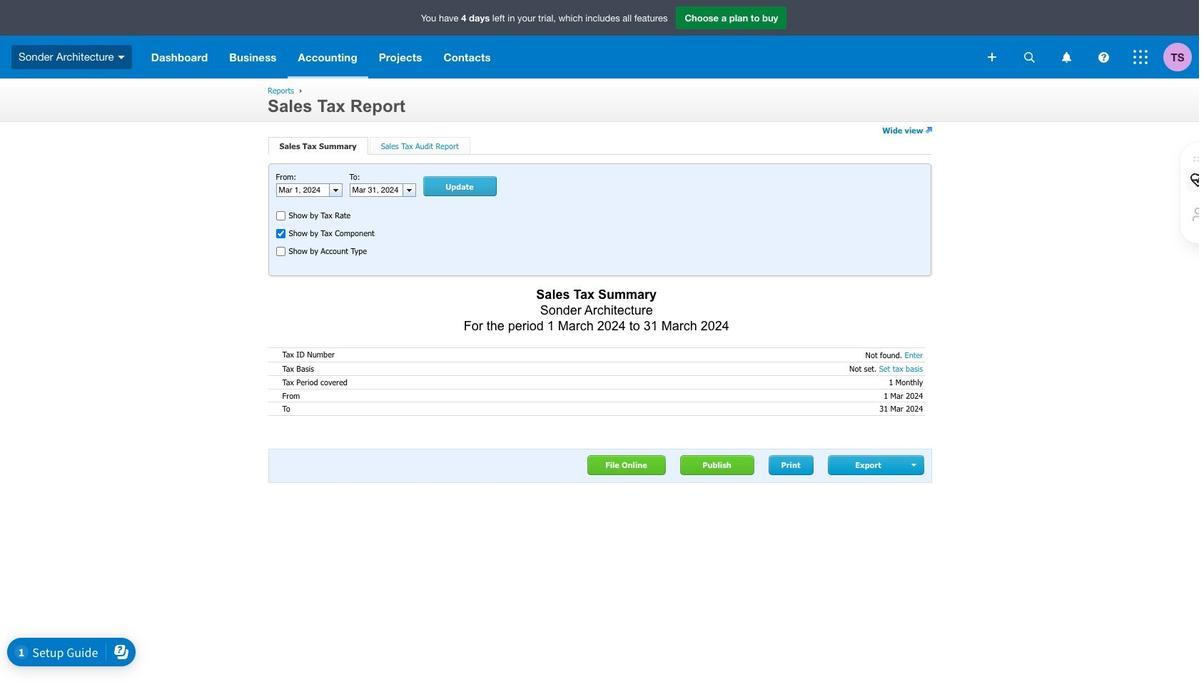 Task type: locate. For each thing, give the bounding box(es) containing it.
None checkbox
[[276, 211, 285, 221]]

svg image
[[1024, 52, 1035, 62]]

None text field
[[277, 184, 329, 196], [350, 184, 402, 196], [277, 184, 329, 196], [350, 184, 402, 196]]

svg image
[[1134, 50, 1148, 64], [1062, 52, 1071, 62], [1099, 52, 1109, 62], [988, 53, 997, 61], [118, 56, 125, 59]]

export options... image
[[912, 464, 918, 467]]

banner
[[0, 0, 1200, 79]]

None checkbox
[[276, 229, 285, 239], [276, 247, 285, 257], [276, 229, 285, 239], [276, 247, 285, 257]]



Task type: vqa. For each thing, say whether or not it's contained in the screenshot.
Smart Lists's New
no



